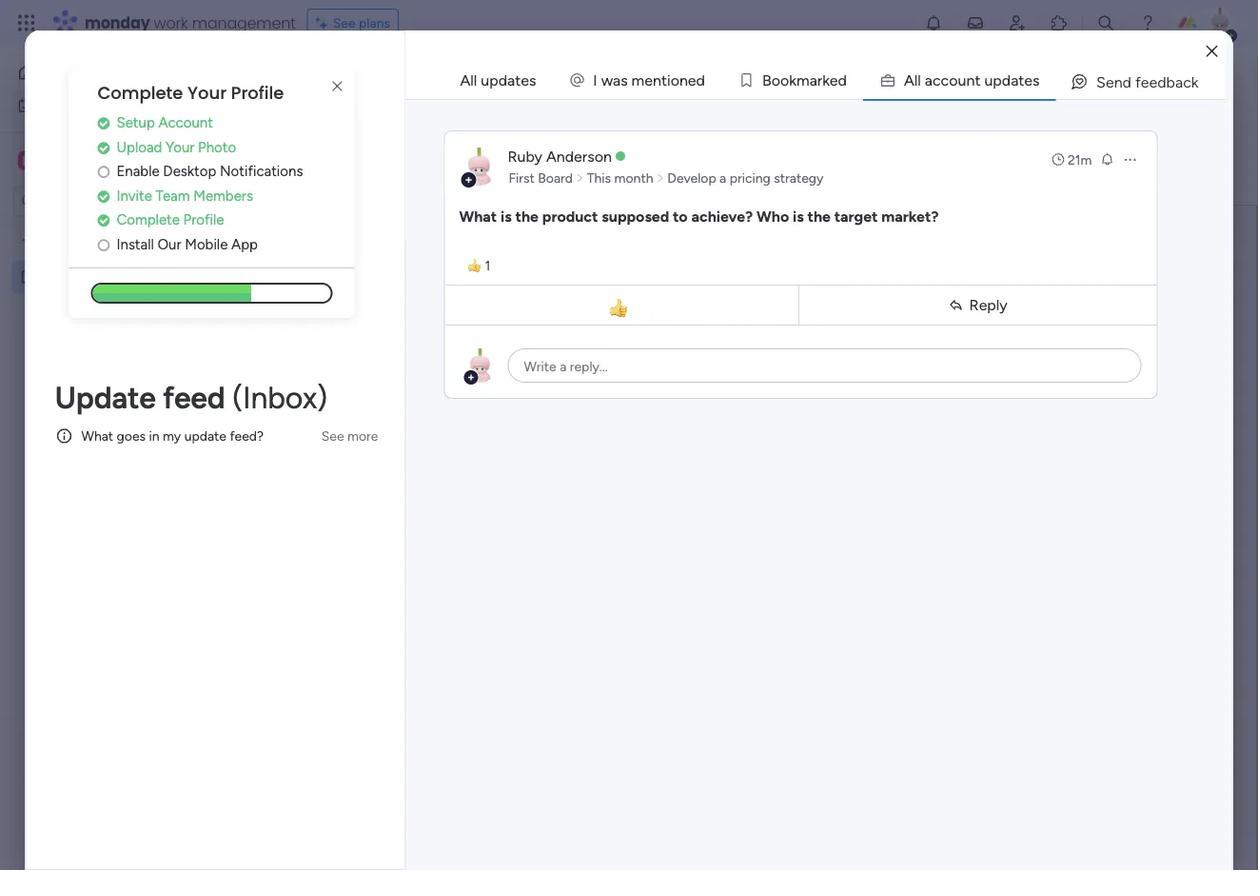 Task type: locate. For each thing, give the bounding box(es) containing it.
1 vertical spatial profile
[[183, 211, 224, 228]]

ruby anderson link
[[508, 147, 612, 165]]

my work
[[42, 97, 92, 113]]

relevant
[[683, 392, 737, 411]]

d down invite members image
[[1002, 71, 1011, 89]]

1 vertical spatial see
[[321, 428, 344, 444]]

d right r
[[838, 71, 847, 89]]

2 horizontal spatial you
[[986, 297, 1010, 315]]

work right my
[[63, 97, 92, 113]]

circle o image
[[98, 165, 110, 179]]

employee wellbeing survey
[[496, 253, 920, 295]]

o left r
[[772, 71, 781, 89]]

1 vertical spatial first board
[[45, 237, 109, 253]]

first board down search in workspace field
[[45, 237, 109, 253]]

employee inside form form
[[496, 253, 647, 295]]

1 vertical spatial group
[[495, 622, 1005, 742]]

in
[[679, 297, 691, 315], [149, 428, 160, 444]]

m left add to favorites icon
[[632, 71, 645, 89]]

1 horizontal spatial m
[[797, 71, 810, 89]]

1 vertical spatial check circle image
[[98, 189, 110, 203]]

2 k from the left
[[823, 71, 830, 89]]

0 horizontal spatial t
[[662, 71, 667, 89]]

s
[[621, 71, 628, 89], [1033, 71, 1040, 89]]

1 horizontal spatial being
[[466, 64, 531, 96]]

1 vertical spatial your
[[166, 138, 195, 155]]

see inside 'button'
[[321, 428, 344, 444]]

0 horizontal spatial first board
[[45, 237, 109, 253]]

work
[[154, 12, 188, 33], [63, 97, 92, 113]]

0 vertical spatial better
[[744, 373, 786, 392]]

form inside thank you for participating in this employee wellbeing survey! know that you can fill out for the form using your name or simply write 'anonymous' for the first question if you prefer.
[[618, 316, 651, 334]]

write
[[833, 316, 867, 334]]

1 horizontal spatial your
[[694, 316, 724, 334]]

1 vertical spatial board
[[74, 237, 109, 253]]

survey down the install our mobile app
[[173, 269, 212, 285]]

check circle image inside upload your photo link
[[98, 140, 110, 155]]

0 horizontal spatial is
[[501, 207, 512, 225]]

0 vertical spatial employee well-being survey
[[289, 64, 613, 96]]

profile up setup account link
[[231, 81, 284, 105]]

1 vertical spatial survey
[[173, 269, 212, 285]]

0 vertical spatial board
[[538, 170, 573, 186]]

first board inside "list box"
[[45, 237, 109, 253]]

with
[[496, 373, 527, 392]]

complete profile
[[117, 211, 224, 228]]

m for e
[[632, 71, 645, 89]]

employee
[[289, 64, 402, 96], [496, 253, 647, 295], [45, 269, 104, 285]]

1 horizontal spatial t
[[975, 71, 981, 89]]

employee
[[723, 297, 789, 315]]

complete up install
[[117, 211, 180, 228]]

first
[[509, 170, 535, 186], [45, 237, 71, 253]]

2 n from the left
[[680, 71, 688, 89]]

2 horizontal spatial t
[[1019, 71, 1025, 89]]

copy form link
[[1092, 164, 1179, 181]]

close image
[[1207, 45, 1218, 58]]

slider arrow image
[[656, 169, 665, 188]]

o right show board description icon
[[671, 71, 680, 89]]

0 vertical spatial check circle image
[[98, 140, 110, 155]]

1 horizontal spatial employee
[[289, 64, 402, 96]]

m left r
[[797, 71, 810, 89]]

4 e from the left
[[1025, 71, 1033, 89]]

u left p
[[958, 71, 967, 89]]

1 vertical spatial your
[[650, 392, 679, 411]]

if
[[588, 335, 597, 353]]

2 t from the left
[[975, 71, 981, 89]]

1 horizontal spatial u
[[985, 71, 993, 89]]

0 horizontal spatial u
[[958, 71, 967, 89]]

u left activity
[[985, 71, 993, 89]]

1 inside invite / 1 button
[[1178, 72, 1183, 88]]

0 horizontal spatial s
[[621, 71, 628, 89]]

2 horizontal spatial n
[[967, 71, 975, 89]]

u
[[958, 71, 967, 89], [985, 71, 993, 89]]

check circle image inside complete profile link
[[98, 213, 110, 227]]

first inside first board link
[[509, 170, 535, 186]]

to for supposed
[[673, 207, 688, 225]]

a right a
[[925, 71, 933, 89]]

1 horizontal spatial is
[[793, 207, 804, 225]]

1 horizontal spatial survey
[[537, 64, 613, 96]]

inbox image
[[966, 13, 985, 32]]

well- down install
[[107, 269, 136, 285]]

your inside with these result, we hope to have a better pulse on wellness at our organization and bring your relevant programming to better support you.
[[650, 392, 679, 411]]

better up programming
[[744, 373, 786, 392]]

list box containing first board
[[0, 225, 243, 550]]

for up if
[[569, 316, 589, 334]]

m for a
[[797, 71, 810, 89]]

i
[[667, 71, 671, 89]]

t right p
[[1019, 71, 1025, 89]]

0 horizontal spatial work
[[63, 97, 92, 113]]

is down "workforms logo"
[[501, 207, 512, 225]]

2 c from the left
[[941, 71, 949, 89]]

0 vertical spatial 1
[[1178, 72, 1183, 88]]

survey!
[[861, 297, 909, 315]]

have
[[697, 373, 729, 392]]

develop
[[668, 170, 717, 186]]

None field
[[495, 402, 1005, 440]]

board down ruby anderson
[[538, 170, 573, 186]]

to for hope
[[679, 373, 694, 392]]

n left the i
[[653, 71, 662, 89]]

1 vertical spatial well-
[[107, 269, 136, 285]]

first left circle o icon on the top of the page
[[45, 237, 71, 253]]

0 horizontal spatial board
[[74, 237, 109, 253]]

invite members image
[[1008, 13, 1027, 32]]

1 vertical spatial what
[[81, 428, 113, 444]]

3 d from the left
[[1002, 71, 1011, 89]]

using
[[654, 316, 691, 334]]

form right edit at left top
[[323, 165, 352, 181]]

o right 'b'
[[781, 71, 790, 89]]

2 horizontal spatial employee
[[496, 253, 647, 295]]

check circle image down search in workspace field
[[98, 213, 110, 227]]

options image
[[1123, 152, 1138, 167]]

dapulse x slim image
[[326, 75, 349, 98]]

hope
[[641, 373, 675, 392]]

install our mobile app link
[[98, 234, 355, 255]]

1 horizontal spatial better
[[853, 392, 895, 411]]

invite / 1
[[1133, 72, 1183, 88]]

result,
[[573, 373, 613, 392]]

see for see more
[[321, 428, 344, 444]]

1 inside 1 'button'
[[485, 258, 491, 274]]

1 horizontal spatial form
[[618, 316, 651, 334]]

13. How would you rate your overall well-being? field
[[495, 512, 1005, 550]]

form left link
[[1127, 164, 1155, 181]]

automate / 4
[[1087, 114, 1167, 130]]

0 horizontal spatial m
[[632, 71, 645, 89]]

see inside button
[[333, 15, 356, 31]]

1 m from the left
[[632, 71, 645, 89]]

you up out
[[539, 297, 564, 315]]

reply button
[[803, 289, 1153, 321]]

0 vertical spatial first
[[509, 170, 535, 186]]

prefer.
[[630, 335, 673, 353]]

a l l a c c o u n t u p d a t e s
[[904, 71, 1040, 89]]

strategy
[[774, 170, 824, 186]]

a left show board description icon
[[613, 71, 621, 89]]

1 vertical spatial employee well-being survey
[[45, 269, 212, 285]]

1 horizontal spatial in
[[679, 297, 691, 315]]

1 horizontal spatial work
[[154, 12, 188, 33]]

0 horizontal spatial first
[[45, 237, 71, 253]]

reply
[[970, 296, 1008, 314]]

better
[[744, 373, 786, 392], [853, 392, 895, 411]]

photo
[[198, 138, 236, 155]]

write
[[524, 358, 557, 375]]

0 horizontal spatial you
[[539, 297, 564, 315]]

0 horizontal spatial 1
[[485, 258, 491, 274]]

see plans button
[[307, 9, 399, 37]]

send feedback
[[1097, 73, 1199, 91]]

tab list
[[444, 61, 1226, 99]]

1 vertical spatial being
[[136, 269, 169, 285]]

better down 'wellness'
[[853, 392, 895, 411]]

t left p
[[975, 71, 981, 89]]

edit form
[[296, 165, 352, 181]]

what
[[459, 207, 497, 225], [81, 428, 113, 444]]

1 check circle image from the top
[[98, 140, 110, 155]]

e right p
[[1025, 71, 1033, 89]]

0 vertical spatial /
[[1169, 72, 1175, 88]]

question
[[526, 335, 585, 353]]

0 vertical spatial profile
[[231, 81, 284, 105]]

what up 1 'button'
[[459, 207, 497, 225]]

1 horizontal spatial k
[[823, 71, 830, 89]]

select product image
[[17, 13, 36, 32]]

work inside my work button
[[63, 97, 92, 113]]

e right the i
[[688, 71, 696, 89]]

copy form link button
[[1056, 157, 1186, 188]]

1 vertical spatial first
[[45, 237, 71, 253]]

your down the this
[[694, 316, 724, 334]]

0 horizontal spatial your
[[650, 392, 679, 411]]

2 d from the left
[[838, 71, 847, 89]]

2 group from the top
[[495, 622, 1005, 742]]

to down on
[[835, 392, 849, 411]]

your down the hope
[[650, 392, 679, 411]]

1 horizontal spatial well-
[[408, 64, 466, 96]]

3 e from the left
[[830, 71, 838, 89]]

1 l from the left
[[915, 71, 918, 89]]

for up question
[[568, 297, 587, 315]]

n right the i
[[680, 71, 688, 89]]

powered
[[382, 164, 442, 182]]

1 vertical spatial complete
[[117, 211, 180, 228]]

t
[[662, 71, 667, 89], [975, 71, 981, 89], [1019, 71, 1025, 89]]

2 is from the left
[[793, 207, 804, 225]]

l right a
[[918, 71, 921, 89]]

first board
[[509, 170, 573, 186], [45, 237, 109, 253]]

anderson
[[546, 147, 612, 165]]

b o o k m a r k e d
[[763, 71, 847, 89]]

1 vertical spatial invite
[[117, 187, 152, 204]]

0 vertical spatial your
[[694, 316, 724, 334]]

4 o from the left
[[949, 71, 958, 89]]

1 horizontal spatial invite
[[1133, 72, 1166, 88]]

2 check circle image from the top
[[98, 189, 110, 203]]

see more
[[321, 428, 378, 444]]

1 horizontal spatial employee well-being survey
[[289, 64, 613, 96]]

wellbeing
[[655, 253, 808, 295]]

o left p
[[949, 71, 958, 89]]

well- up form
[[408, 64, 466, 96]]

link
[[1159, 164, 1179, 181]]

goes
[[117, 428, 146, 444]]

21m
[[1068, 151, 1092, 168]]

edit
[[296, 165, 320, 181]]

complete up the setup
[[98, 81, 183, 105]]

you right if
[[601, 335, 626, 353]]

copy
[[1092, 164, 1124, 181]]

home button
[[11, 57, 205, 88]]

0 horizontal spatial n
[[653, 71, 662, 89]]

1
[[1178, 72, 1183, 88], [485, 258, 491, 274]]

employee down circle o icon on the top of the page
[[45, 269, 104, 285]]

check circle image inside invite team members link
[[98, 189, 110, 203]]

1 k from the left
[[790, 71, 797, 89]]

management
[[192, 12, 296, 33]]

check circle image down check circle icon
[[98, 140, 110, 155]]

what left goes at the left
[[81, 428, 113, 444]]

0 horizontal spatial what
[[81, 428, 113, 444]]

1 n from the left
[[653, 71, 662, 89]]

to down develop
[[673, 207, 688, 225]]

/ inside button
[[1169, 72, 1175, 88]]

see left more
[[321, 428, 344, 444]]

who
[[757, 207, 789, 225]]

our
[[158, 235, 181, 253]]

in left the this
[[679, 297, 691, 315]]

first down ruby
[[509, 170, 535, 186]]

0 vertical spatial in
[[679, 297, 691, 315]]

see left plans
[[333, 15, 356, 31]]

for
[[568, 297, 587, 315], [569, 316, 589, 334], [961, 316, 980, 334]]

automate
[[1087, 114, 1147, 130]]

invite / 1 button
[[1098, 65, 1192, 95]]

survey left show board description icon
[[537, 64, 613, 96]]

0 vertical spatial to
[[673, 207, 688, 225]]

2 vertical spatial check circle image
[[98, 213, 110, 227]]

1 d from the left
[[696, 71, 705, 89]]

monday work management
[[85, 12, 296, 33]]

none field inside form form
[[495, 402, 1005, 440]]

list box
[[0, 225, 243, 550]]

1 vertical spatial work
[[63, 97, 92, 113]]

t right show board description icon
[[662, 71, 667, 89]]

edit form button
[[288, 157, 359, 188]]

1 horizontal spatial what
[[459, 207, 497, 225]]

0 horizontal spatial being
[[136, 269, 169, 285]]

this month link
[[584, 169, 656, 188]]

1 horizontal spatial s
[[1033, 71, 1040, 89]]

complete inside complete profile link
[[117, 211, 180, 228]]

invite inside invite team members link
[[117, 187, 152, 204]]

1 horizontal spatial 1
[[1178, 72, 1183, 88]]

support
[[899, 392, 951, 411]]

o
[[671, 71, 680, 89], [772, 71, 781, 89], [781, 71, 790, 89], [949, 71, 958, 89]]

0 horizontal spatial in
[[149, 428, 160, 444]]

send
[[1097, 73, 1132, 91]]

form for edit
[[323, 165, 352, 181]]

0 horizontal spatial employee
[[45, 269, 104, 285]]

your down the account
[[166, 138, 195, 155]]

2 horizontal spatial form
[[1127, 164, 1155, 181]]

work for my
[[63, 97, 92, 113]]

in left my
[[149, 428, 160, 444]]

employee down see plans button
[[289, 64, 402, 96]]

2 m from the left
[[797, 71, 810, 89]]

e right r
[[830, 71, 838, 89]]

setup
[[117, 114, 155, 131]]

board left install
[[74, 237, 109, 253]]

3 n from the left
[[967, 71, 975, 89]]

3 check circle image from the top
[[98, 213, 110, 227]]

form down "participating" at the top
[[618, 316, 651, 334]]

1 horizontal spatial /
[[1169, 72, 1175, 88]]

employee up out
[[496, 253, 647, 295]]

my
[[163, 428, 181, 444]]

0 horizontal spatial k
[[790, 71, 797, 89]]

complete
[[98, 81, 183, 105], [117, 211, 180, 228]]

1 is from the left
[[501, 207, 512, 225]]

m
[[632, 71, 645, 89], [797, 71, 810, 89]]

1 horizontal spatial n
[[680, 71, 688, 89]]

wellbeing
[[793, 297, 857, 315]]

0 horizontal spatial invite
[[117, 187, 152, 204]]

activity
[[1008, 72, 1054, 88]]

option
[[0, 228, 243, 231]]

1 horizontal spatial board
[[538, 170, 573, 186]]

2 horizontal spatial d
[[1002, 71, 1011, 89]]

0 vertical spatial your
[[188, 81, 227, 105]]

a left pricing
[[720, 170, 727, 186]]

0 horizontal spatial d
[[696, 71, 705, 89]]

1 vertical spatial in
[[149, 428, 160, 444]]

with these result, we hope to have a better pulse on wellness at our organization and bring your relevant programming to better support you.
[[496, 373, 983, 411]]

0 vertical spatial being
[[466, 64, 531, 96]]

1 s from the left
[[621, 71, 628, 89]]

a inside with these result, we hope to have a better pulse on wellness at our organization and bring your relevant programming to better support you.
[[733, 373, 741, 392]]

0 horizontal spatial /
[[1150, 114, 1156, 130]]

2 o from the left
[[772, 71, 781, 89]]

invite for invite team members
[[117, 187, 152, 204]]

e left add to favorites icon
[[645, 71, 653, 89]]

s right w
[[621, 71, 628, 89]]

a right 'b'
[[810, 71, 818, 89]]

invite for invite / 1
[[1133, 72, 1166, 88]]

show board description image
[[626, 70, 649, 89]]

s right p
[[1033, 71, 1040, 89]]

to left have
[[679, 373, 694, 392]]

0 horizontal spatial well-
[[107, 269, 136, 285]]

0 vertical spatial first board
[[509, 170, 573, 186]]

what for what is the product supposed to achieve? who is the target market?
[[459, 207, 497, 225]]

1 horizontal spatial d
[[838, 71, 847, 89]]

work right monday
[[154, 12, 188, 33]]

r
[[818, 71, 823, 89]]

invite inside invite / 1 button
[[1133, 72, 1166, 88]]

your up setup account link
[[188, 81, 227, 105]]

profile up mobile at the top
[[183, 211, 224, 228]]

0 horizontal spatial employee well-being survey
[[45, 269, 212, 285]]

check circle image
[[98, 140, 110, 155], [98, 189, 110, 203], [98, 213, 110, 227]]

l up integrate
[[915, 71, 918, 89]]

0 horizontal spatial form
[[323, 165, 352, 181]]

is right who
[[793, 207, 804, 225]]

0 vertical spatial complete
[[98, 81, 183, 105]]

feedback
[[1136, 73, 1199, 91]]

0 vertical spatial see
[[333, 15, 356, 31]]

0 vertical spatial what
[[459, 207, 497, 225]]

d right the i
[[696, 71, 705, 89]]

setup account link
[[98, 112, 355, 134]]

the down first board link
[[516, 207, 539, 225]]

1 vertical spatial 1
[[485, 258, 491, 274]]

check circle image down circle o image
[[98, 189, 110, 203]]

n left p
[[967, 71, 975, 89]]

1 u from the left
[[958, 71, 967, 89]]

the left target
[[808, 207, 831, 225]]

0 vertical spatial work
[[154, 12, 188, 33]]

add to favorites image
[[659, 70, 678, 89]]

group
[[495, 512, 1005, 550], [495, 622, 1005, 742]]

1 horizontal spatial profile
[[231, 81, 284, 105]]

market?
[[882, 207, 939, 225]]

well-
[[408, 64, 466, 96], [107, 269, 136, 285]]

to
[[673, 207, 688, 225], [679, 373, 694, 392], [835, 392, 849, 411]]

4
[[1159, 114, 1167, 130]]

you right that
[[986, 297, 1010, 315]]

check circle image for invite
[[98, 189, 110, 203]]

ruby anderson image
[[1205, 8, 1236, 38]]

14. Anything you want to add? text field
[[495, 622, 1005, 742]]

a right have
[[733, 373, 741, 392]]

0 vertical spatial group
[[495, 512, 1005, 550]]

check circle image for upload
[[98, 140, 110, 155]]

first board down ruby
[[509, 170, 573, 186]]



Task type: vqa. For each thing, say whether or not it's contained in the screenshot.
right "Automate"
no



Task type: describe. For each thing, give the bounding box(es) containing it.
complete for complete profile
[[117, 211, 180, 228]]

survey
[[816, 253, 920, 295]]

2 l from the left
[[918, 71, 921, 89]]

your for profile
[[188, 81, 227, 105]]

1 horizontal spatial first board
[[509, 170, 573, 186]]

main workspace
[[44, 151, 156, 169]]

workforms logo image
[[470, 157, 577, 188]]

app
[[231, 235, 258, 253]]

1 t from the left
[[662, 71, 667, 89]]

my work button
[[11, 90, 205, 120]]

slider arrow image
[[576, 169, 584, 188]]

achieve?
[[692, 207, 753, 225]]

all updates
[[460, 71, 536, 89]]

participating
[[591, 297, 676, 315]]

0 horizontal spatial profile
[[183, 211, 224, 228]]

3 t from the left
[[1019, 71, 1025, 89]]

main
[[44, 151, 77, 169]]

members
[[193, 187, 253, 204]]

develop a pricing strategy link
[[665, 169, 827, 188]]

0 vertical spatial well-
[[408, 64, 466, 96]]

workspace image
[[18, 150, 37, 171]]

that
[[955, 297, 982, 315]]

and
[[583, 392, 608, 411]]

2 e from the left
[[688, 71, 696, 89]]

simply
[[786, 316, 830, 334]]

see for see plans
[[333, 15, 356, 31]]

see more button
[[314, 421, 386, 451]]

a right p
[[1011, 71, 1019, 89]]

update
[[184, 428, 227, 444]]

w
[[601, 71, 613, 89]]

2 u from the left
[[985, 71, 993, 89]]

Search in workspace field
[[40, 190, 159, 212]]

/ for 4
[[1150, 114, 1156, 130]]

account
[[158, 114, 213, 131]]

the up if
[[592, 316, 615, 334]]

first inside "list box"
[[45, 237, 71, 253]]

your for photo
[[166, 138, 195, 155]]

or
[[769, 316, 783, 334]]

autopilot image
[[1063, 109, 1079, 133]]

what is the product supposed to achieve? who is the target market?
[[459, 207, 939, 225]]

desktop
[[163, 163, 216, 180]]

upload your photo link
[[98, 136, 355, 158]]

complete for complete your profile
[[98, 81, 183, 105]]

a right write
[[560, 358, 567, 375]]

21m link
[[1051, 150, 1092, 169]]

can
[[496, 316, 520, 334]]

1 vertical spatial better
[[853, 392, 895, 411]]

d for i w a s m e n t i o n e d
[[696, 71, 705, 89]]

updates
[[481, 71, 536, 89]]

feed
[[163, 379, 225, 416]]

search everything image
[[1097, 13, 1116, 32]]

install
[[117, 235, 154, 253]]

circle o image
[[98, 237, 110, 252]]

1 e from the left
[[645, 71, 653, 89]]

feed?
[[230, 428, 264, 444]]

wellness
[[851, 373, 908, 392]]

enable desktop notifications link
[[98, 161, 355, 182]]

notifications image
[[924, 13, 943, 32]]

see plans
[[333, 15, 390, 31]]

public board image
[[20, 268, 38, 286]]

enable desktop notifications
[[117, 163, 303, 180]]

the down "reply"
[[984, 316, 1006, 334]]

check circle image
[[98, 116, 110, 130]]

3 o from the left
[[781, 71, 790, 89]]

on
[[830, 373, 847, 392]]

/ for 1
[[1169, 72, 1175, 88]]

we
[[617, 373, 637, 392]]

check circle image for complete
[[98, 213, 110, 227]]

b
[[763, 71, 772, 89]]

our
[[928, 373, 951, 392]]

first
[[496, 335, 522, 353]]

notifications
[[220, 163, 303, 180]]

dapulse integrations image
[[867, 115, 881, 129]]

out
[[543, 316, 566, 334]]

1 group from the top
[[495, 512, 1005, 550]]

employee inside "list box"
[[45, 269, 104, 285]]

monday
[[85, 12, 150, 33]]

setup account
[[117, 114, 213, 131]]

1 c from the left
[[933, 71, 941, 89]]

reply...
[[570, 358, 608, 375]]

for down that
[[961, 316, 980, 334]]

1 button
[[460, 254, 498, 277]]

in inside thank you for participating in this employee wellbeing survey! know that you can fill out for the form using your name or simply write 'anonymous' for the first question if you prefer.
[[679, 297, 691, 315]]

upload
[[117, 138, 162, 155]]

0 vertical spatial survey
[[537, 64, 613, 96]]

1 o from the left
[[671, 71, 680, 89]]

activity button
[[1000, 65, 1090, 95]]

this
[[587, 170, 611, 186]]

home
[[44, 64, 80, 80]]

work for monday
[[154, 12, 188, 33]]

workspace selection element
[[18, 149, 159, 174]]

by
[[446, 164, 462, 182]]

2 vertical spatial to
[[835, 392, 849, 411]]

workspace
[[81, 151, 156, 169]]

product
[[542, 207, 598, 225]]

invite team members
[[117, 187, 253, 204]]

i w a s m e n t i o n e d
[[593, 71, 705, 89]]

upload your photo
[[117, 138, 236, 155]]

0 horizontal spatial survey
[[173, 269, 212, 285]]

thank
[[496, 297, 535, 315]]

p
[[993, 71, 1002, 89]]

this
[[695, 297, 720, 315]]

all
[[460, 71, 477, 89]]

form for copy
[[1127, 164, 1155, 181]]

you.
[[955, 392, 983, 411]]

my
[[42, 97, 60, 113]]

form button
[[364, 107, 423, 137]]

update feed (inbox)
[[55, 379, 327, 416]]

your inside thank you for participating in this employee wellbeing survey! know that you can fill out for the form using your name or simply write 'anonymous' for the first question if you prefer.
[[694, 316, 724, 334]]

Employee well-being survey field
[[285, 64, 618, 96]]

plans
[[359, 15, 390, 31]]

enable
[[117, 163, 160, 180]]

m
[[22, 152, 33, 169]]

help image
[[1139, 13, 1158, 32]]

more
[[348, 428, 378, 444]]

2 s from the left
[[1033, 71, 1040, 89]]

well- inside "list box"
[[107, 269, 136, 285]]

tab list containing all updates
[[444, 61, 1226, 99]]

what for what goes in my update feed?
[[81, 428, 113, 444]]

update
[[55, 379, 156, 416]]

fill
[[524, 316, 539, 334]]

first board link
[[506, 169, 576, 188]]

apps image
[[1050, 13, 1069, 32]]

month
[[615, 170, 654, 186]]

team
[[156, 187, 190, 204]]

1 horizontal spatial you
[[601, 335, 626, 353]]

form form
[[252, 205, 1257, 870]]

being inside "list box"
[[136, 269, 169, 285]]

reminder image
[[1100, 151, 1115, 167]]

a
[[904, 71, 915, 89]]

name
[[728, 316, 765, 334]]

d for a l l a c c o u n t u p d a t e s
[[1002, 71, 1011, 89]]



